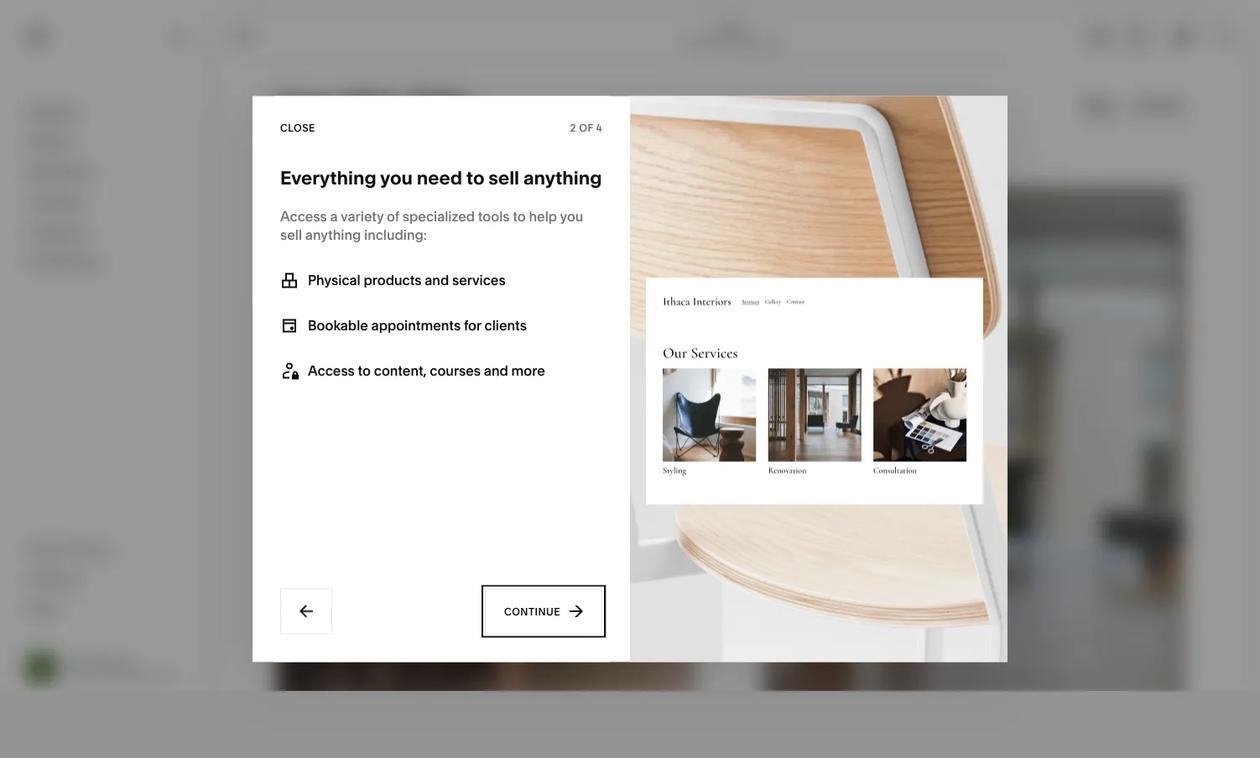 Task type: locate. For each thing, give the bounding box(es) containing it.
you right help
[[560, 208, 583, 225]]

and left the services at left
[[425, 272, 449, 289]]

you inside access a variety of specialized tools to help you sell anything including:
[[560, 208, 583, 225]]

anything down a
[[305, 227, 361, 243]]

to left get
[[612, 728, 624, 742]]

continue button
[[485, 589, 602, 635]]

2
[[570, 122, 576, 134]]

trial
[[422, 728, 443, 742]]

to inside access a variety of specialized tools to help you sell anything including:
[[513, 208, 526, 225]]

website
[[28, 104, 80, 120]]

of left 4
[[579, 122, 593, 134]]

and
[[425, 272, 449, 289], [484, 363, 508, 379]]

to
[[466, 166, 485, 189], [513, 208, 526, 225], [358, 363, 371, 379], [612, 728, 624, 742]]

physical
[[308, 272, 361, 289]]

1 vertical spatial access
[[308, 363, 355, 379]]

your trial ends in 14 days. upgrade now to get the most out of your site.
[[394, 728, 783, 742]]

anything
[[523, 166, 602, 189], [305, 227, 361, 243]]

sell down everything
[[280, 227, 302, 243]]

close
[[280, 122, 315, 134]]

settings
[[28, 571, 80, 587]]

access
[[280, 208, 327, 225], [308, 363, 355, 379]]

sell
[[489, 166, 519, 189], [280, 227, 302, 243]]

1 vertical spatial anything
[[305, 227, 361, 243]]

of up the including:
[[387, 208, 399, 225]]

0 horizontal spatial sell
[[280, 227, 302, 243]]

anything up help
[[523, 166, 602, 189]]

1 vertical spatial you
[[560, 208, 583, 225]]

analytics
[[28, 223, 87, 240]]

ends
[[446, 728, 473, 742]]

close button
[[280, 113, 315, 143]]

to left content, at the left
[[358, 363, 371, 379]]

1 horizontal spatial anything
[[523, 166, 602, 189]]

published
[[731, 37, 779, 49]]

0 horizontal spatial of
[[387, 208, 399, 225]]

0 vertical spatial of
[[579, 122, 593, 134]]

appointments
[[371, 318, 461, 334]]

0 vertical spatial sell
[[489, 166, 519, 189]]

most
[[668, 728, 696, 742]]

1 vertical spatial sell
[[280, 227, 302, 243]]

sell up 'tools'
[[489, 166, 519, 189]]

access a variety of specialized tools to help you sell anything including:
[[280, 208, 583, 243]]

4
[[596, 122, 602, 134]]

1 vertical spatial and
[[484, 363, 508, 379]]

to left help
[[513, 208, 526, 225]]

access inside access a variety of specialized tools to help you sell anything including:
[[280, 208, 327, 225]]

1 horizontal spatial sell
[[489, 166, 519, 189]]

0 horizontal spatial anything
[[305, 227, 361, 243]]

0 vertical spatial and
[[425, 272, 449, 289]]

0 vertical spatial you
[[380, 166, 413, 189]]

selling
[[28, 134, 71, 150]]

marketing
[[28, 164, 93, 180]]

asset library
[[28, 541, 112, 557]]

help link
[[28, 600, 58, 618]]

for
[[464, 318, 481, 334]]

access left a
[[280, 208, 327, 225]]

0 vertical spatial anything
[[523, 166, 602, 189]]

settings link
[[28, 570, 186, 590]]

content,
[[374, 363, 427, 379]]

of inside access a variety of specialized tools to help you sell anything including:
[[387, 208, 399, 225]]

site.
[[761, 728, 783, 742]]

asset library link
[[28, 540, 186, 560]]

get
[[626, 728, 645, 742]]

2 horizontal spatial of
[[720, 728, 731, 742]]

physical products and services
[[308, 272, 506, 289]]

of right out
[[720, 728, 731, 742]]

orlandogary85@gmail.com
[[67, 669, 195, 681]]

gary orlando orlandogary85@gmail.com
[[67, 655, 195, 681]]

scheduling
[[28, 253, 100, 269]]

of
[[579, 122, 593, 134], [387, 208, 399, 225], [720, 728, 731, 742]]

you
[[380, 166, 413, 189], [560, 208, 583, 225]]

1 horizontal spatial you
[[560, 208, 583, 225]]

more
[[511, 363, 545, 379]]

out
[[699, 728, 717, 742]]

1 vertical spatial of
[[387, 208, 399, 225]]

tab list
[[1080, 23, 1157, 50]]

0 vertical spatial access
[[280, 208, 327, 225]]

continue
[[504, 606, 560, 618]]

you left need
[[380, 166, 413, 189]]

0 horizontal spatial you
[[380, 166, 413, 189]]

2 vertical spatial of
[[720, 728, 731, 742]]

edit button
[[222, 21, 268, 52]]

anything inside access a variety of specialized tools to help you sell anything including:
[[305, 227, 361, 243]]

selling link
[[28, 133, 186, 153]]

to right need
[[466, 166, 485, 189]]

days.
[[503, 728, 532, 742]]

sell inside access a variety of specialized tools to help you sell anything including:
[[280, 227, 302, 243]]

and left 'more'
[[484, 363, 508, 379]]

help
[[529, 208, 557, 225]]

everything
[[280, 166, 376, 189]]

including:
[[364, 227, 427, 243]]

access down bookable
[[308, 363, 355, 379]]



Task type: describe. For each thing, give the bounding box(es) containing it.
analytics link
[[28, 222, 186, 242]]

gary
[[67, 655, 89, 668]]

your
[[734, 728, 758, 742]]

work portfolio · published
[[683, 23, 779, 49]]

variety
[[341, 208, 384, 225]]

everything you need to sell anything
[[280, 166, 602, 189]]

clients
[[484, 318, 527, 334]]

a
[[330, 208, 338, 225]]

marketing link
[[28, 163, 186, 182]]

1 horizontal spatial of
[[579, 122, 593, 134]]

specialized
[[403, 208, 475, 225]]

access for access to content, courses and more
[[308, 363, 355, 379]]

products
[[364, 272, 422, 289]]

14
[[489, 728, 500, 742]]

tools
[[478, 208, 510, 225]]

now
[[586, 728, 610, 742]]

courses
[[430, 363, 481, 379]]

upgrade
[[535, 728, 583, 742]]

edit
[[233, 30, 257, 42]]

need
[[417, 166, 462, 189]]

orlando
[[92, 655, 131, 668]]

bookable appointments for clients
[[308, 318, 527, 334]]

2 of 4
[[570, 122, 602, 134]]

the
[[648, 728, 665, 742]]

in
[[476, 728, 486, 742]]

1 horizontal spatial and
[[484, 363, 508, 379]]

asset
[[28, 541, 64, 557]]

0 horizontal spatial and
[[425, 272, 449, 289]]

·
[[726, 37, 728, 49]]

help
[[28, 601, 58, 617]]

portfolio
[[683, 37, 724, 49]]

bookable
[[308, 318, 368, 334]]

contacts
[[28, 193, 85, 210]]

contacts link
[[28, 193, 186, 212]]

your
[[394, 728, 419, 742]]

scheduling link
[[28, 252, 186, 272]]

library
[[67, 541, 112, 557]]

access for access a variety of specialized tools to help you sell anything including:
[[280, 208, 327, 225]]

access to content, courses and more
[[308, 363, 545, 379]]

services
[[452, 272, 506, 289]]

website link
[[28, 103, 186, 123]]

work
[[718, 23, 743, 36]]



Task type: vqa. For each thing, say whether or not it's contained in the screenshot.
Access related to Access to content, courses and more
yes



